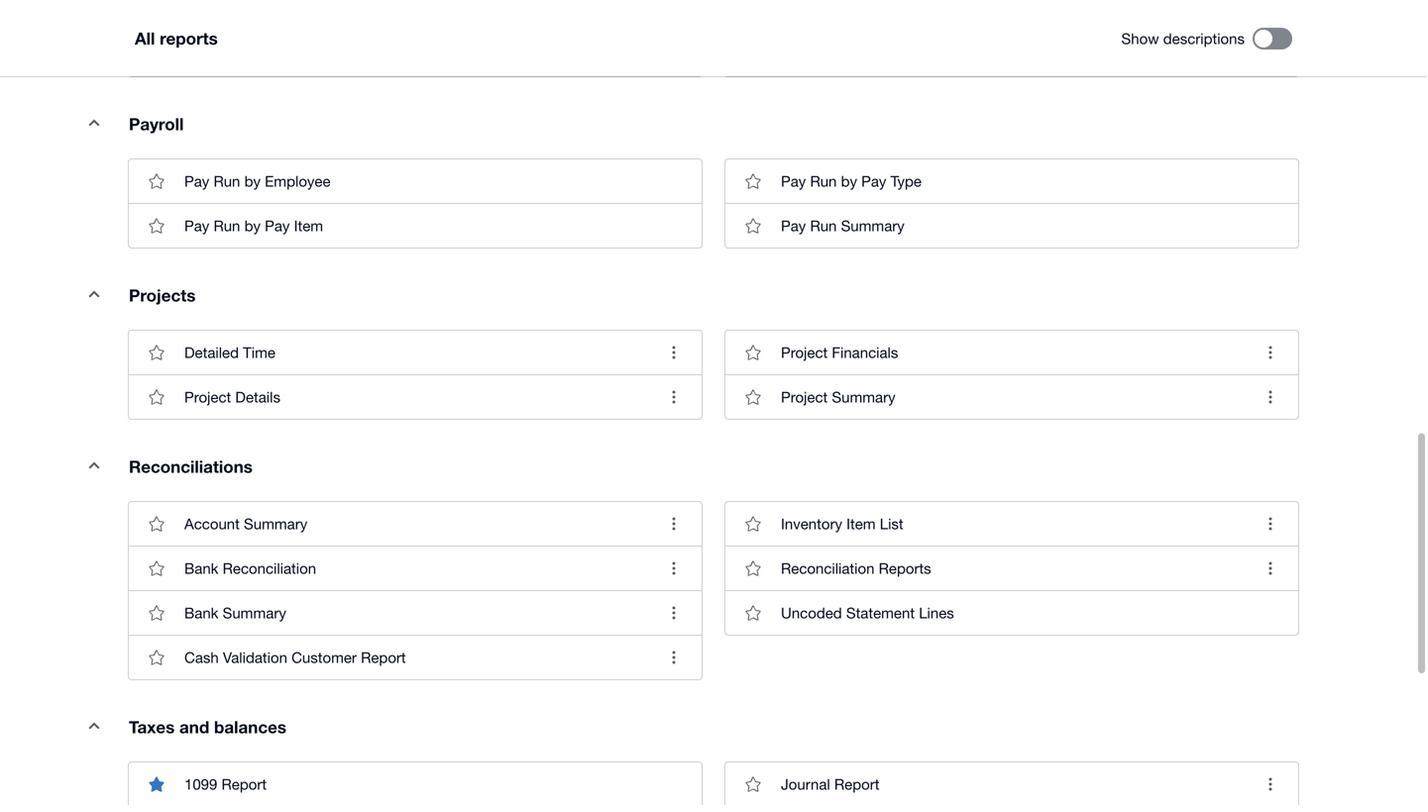 Task type: describe. For each thing, give the bounding box(es) containing it.
project for project summary
[[781, 389, 828, 406]]

by for by
[[244, 173, 261, 190]]

favorite image for uncoded statement lines
[[734, 594, 773, 634]]

1099 report link
[[129, 764, 702, 806]]

favorite image for pay run summary
[[734, 206, 773, 246]]

journal report link
[[726, 764, 1299, 806]]

detailed
[[184, 344, 239, 362]]

cash
[[184, 650, 219, 667]]

1099
[[184, 776, 217, 794]]

favorite image for reconciliation reports
[[734, 549, 773, 589]]

cash validation customer report link
[[129, 636, 702, 680]]

bank for bank reconciliation
[[184, 560, 219, 578]]

bank summary link
[[129, 591, 702, 636]]

pay for pay run summary
[[781, 217, 806, 235]]

favorite image for account summary
[[137, 505, 176, 544]]

account summary
[[184, 516, 308, 533]]

pay for pay run by pay item
[[184, 217, 209, 235]]

favorite image for pay run by pay item
[[137, 206, 176, 246]]

summary for account summary
[[244, 516, 308, 533]]

report for journal report
[[835, 776, 880, 794]]

pay run by employee link
[[129, 160, 702, 203]]

project financials link
[[726, 331, 1299, 375]]

account summary link
[[129, 503, 702, 546]]

uncoded statement lines link
[[726, 591, 1299, 636]]

more options image for project details
[[654, 378, 694, 418]]

project financials
[[781, 344, 898, 362]]

favorite image for inventory item list
[[734, 505, 773, 544]]

remove favorite image
[[137, 766, 176, 805]]

list
[[880, 516, 904, 533]]

details
[[235, 389, 280, 406]]

more options image for reconciliation
[[654, 505, 694, 544]]

reconciliation reports
[[781, 560, 932, 578]]

contact
[[184, 46, 237, 63]]

pay run by pay type link
[[726, 160, 1299, 203]]

taxes
[[129, 718, 175, 738]]

pay run by employee
[[184, 173, 331, 190]]

account
[[184, 516, 240, 533]]

pay run summary link
[[726, 203, 1299, 248]]

pay for pay run by pay type
[[781, 173, 806, 190]]

project for project details
[[184, 389, 231, 406]]

expand report group image for taxes and balances
[[74, 707, 114, 747]]

pay run by pay item link
[[129, 203, 702, 248]]

time
[[243, 344, 276, 362]]

journal report
[[781, 776, 880, 794]]

statement
[[846, 605, 915, 622]]

bank reconciliation link
[[129, 546, 702, 591]]

favorite image for detailed time
[[137, 333, 176, 373]]

more options image inside cash validation customer report link
[[654, 639, 694, 678]]

contact transactions - summary
[[184, 46, 403, 63]]

more options image for details
[[654, 333, 694, 373]]

0 horizontal spatial item
[[294, 217, 323, 235]]

run for pay run summary
[[810, 217, 837, 235]]

by for summary
[[841, 173, 857, 190]]

projects
[[129, 286, 196, 306]]

favorite image for bank reconciliation
[[137, 549, 176, 589]]

1099 report
[[184, 776, 267, 794]]

favorite image for project financials
[[734, 333, 773, 373]]

contact transactions - summary link
[[129, 32, 702, 77]]

balances
[[214, 718, 286, 738]]



Task type: vqa. For each thing, say whether or not it's contained in the screenshot.
Only with transactions in the button
no



Task type: locate. For each thing, give the bounding box(es) containing it.
by up pay run by pay item
[[244, 173, 261, 190]]

project for project financials
[[781, 344, 828, 362]]

run down pay run by pay type on the right top
[[810, 217, 837, 235]]

summary down the 'financials'
[[832, 389, 896, 406]]

2 reconciliation from the left
[[781, 560, 875, 578]]

favorite image left uncoded
[[734, 594, 773, 634]]

more options image for reconciliation reports
[[1251, 549, 1291, 589]]

inventory item list link
[[726, 503, 1299, 546]]

favorite image left cash
[[137, 639, 176, 678]]

summary up bank reconciliation
[[244, 516, 308, 533]]

favorite image inside project details link
[[137, 378, 176, 418]]

run up pay run by pay item
[[214, 173, 240, 190]]

bank summary
[[184, 605, 286, 622]]

summary up validation
[[223, 605, 286, 622]]

favorite image for cash validation customer report
[[137, 639, 176, 678]]

expand report group image for payroll
[[74, 103, 114, 143]]

favorite image
[[734, 162, 773, 201], [137, 333, 176, 373], [734, 333, 773, 373], [137, 378, 176, 418], [734, 378, 773, 418], [137, 505, 176, 544], [734, 505, 773, 544], [137, 549, 176, 589], [734, 549, 773, 589], [137, 594, 176, 634]]

more options image
[[654, 333, 694, 373], [654, 505, 694, 544], [1251, 505, 1291, 544], [654, 639, 694, 678], [1251, 766, 1291, 805]]

report down bank summary link
[[361, 650, 406, 667]]

favorite image for bank summary
[[137, 594, 176, 634]]

expand report group image for projects
[[74, 275, 114, 314]]

run for pay run by pay item
[[214, 217, 240, 235]]

reconciliations
[[129, 457, 253, 477]]

item left list on the bottom
[[847, 516, 876, 533]]

detailed time
[[184, 344, 276, 362]]

summary for bank summary
[[223, 605, 286, 622]]

type
[[891, 173, 922, 190]]

inventory item list
[[781, 516, 904, 533]]

1 bank from the top
[[184, 560, 219, 578]]

reconciliation down inventory item list
[[781, 560, 875, 578]]

and
[[179, 718, 209, 738]]

reports
[[160, 28, 218, 48]]

uncoded
[[781, 605, 842, 622]]

favorite image inside project summary link
[[734, 378, 773, 418]]

1 horizontal spatial report
[[361, 650, 406, 667]]

1 horizontal spatial item
[[847, 516, 876, 533]]

bank
[[184, 560, 219, 578], [184, 605, 219, 622]]

favorite image inside inventory item list link
[[734, 505, 773, 544]]

1 expand report group image from the top
[[74, 103, 114, 143]]

reconciliation down account summary
[[223, 560, 316, 578]]

favorite image
[[137, 162, 176, 201], [137, 206, 176, 246], [734, 206, 773, 246], [734, 594, 773, 634], [137, 639, 176, 678], [734, 766, 773, 805]]

summary for project summary
[[832, 389, 896, 406]]

item
[[294, 217, 323, 235], [847, 516, 876, 533]]

show
[[1122, 30, 1159, 47]]

1 horizontal spatial reconciliation
[[781, 560, 875, 578]]

expand report group image left payroll
[[74, 103, 114, 143]]

expand report group image for reconciliations
[[74, 446, 114, 486]]

more options image for project financials
[[1251, 333, 1291, 373]]

project details
[[184, 389, 280, 406]]

favorite image up projects
[[137, 206, 176, 246]]

by down pay run by employee
[[244, 217, 261, 235]]

more options image for bank summary
[[654, 594, 694, 634]]

bank down account
[[184, 560, 219, 578]]

project
[[781, 344, 828, 362], [184, 389, 231, 406], [781, 389, 828, 406]]

favorite image inside uncoded statement lines 'link'
[[734, 594, 773, 634]]

favorite image inside the pay run by pay item link
[[137, 206, 176, 246]]

favorite image down payroll
[[137, 162, 176, 201]]

run for pay run by employee
[[214, 173, 240, 190]]

favorite image for pay run by pay type
[[734, 162, 773, 201]]

all reports
[[135, 28, 218, 48]]

all
[[135, 28, 155, 48]]

favorite image inside pay run by pay type link
[[734, 162, 773, 201]]

favorite image inside bank reconciliation link
[[137, 549, 176, 589]]

transactions
[[241, 46, 325, 63]]

project details link
[[129, 375, 702, 420]]

0 vertical spatial item
[[294, 217, 323, 235]]

reports
[[879, 560, 932, 578]]

project summary
[[781, 389, 896, 406]]

inventory
[[781, 516, 843, 533]]

reconciliation
[[223, 560, 316, 578], [781, 560, 875, 578]]

favorite image inside account summary link
[[137, 505, 176, 544]]

item down 'employee'
[[294, 217, 323, 235]]

2 horizontal spatial report
[[835, 776, 880, 794]]

expand report group image left projects
[[74, 275, 114, 314]]

descriptions
[[1164, 30, 1245, 47]]

favorite image inside detailed time link
[[137, 333, 176, 373]]

report
[[361, 650, 406, 667], [222, 776, 267, 794], [835, 776, 880, 794]]

cash validation customer report
[[184, 650, 406, 667]]

uncoded statement lines
[[781, 605, 954, 622]]

more options image for project summary
[[1251, 378, 1291, 418]]

2 bank from the top
[[184, 605, 219, 622]]

more options image inside account summary link
[[654, 505, 694, 544]]

1 vertical spatial item
[[847, 516, 876, 533]]

report right journal
[[835, 776, 880, 794]]

3 expand report group image from the top
[[74, 446, 114, 486]]

customer
[[292, 650, 357, 667]]

expand report group image left taxes
[[74, 707, 114, 747]]

more options image inside detailed time link
[[654, 333, 694, 373]]

favorite image inside pay run by employee link
[[137, 162, 176, 201]]

taxes and balances
[[129, 718, 286, 738]]

1 reconciliation from the left
[[223, 560, 316, 578]]

4 expand report group image from the top
[[74, 707, 114, 747]]

show descriptions
[[1122, 30, 1245, 47]]

project down detailed
[[184, 389, 231, 406]]

pay run by pay item
[[184, 217, 323, 235]]

favorite image inside pay run summary link
[[734, 206, 773, 246]]

pay run summary
[[781, 217, 905, 235]]

favorite image left pay run summary
[[734, 206, 773, 246]]

bank reconciliation
[[184, 560, 316, 578]]

run for pay run by pay type
[[810, 173, 837, 190]]

lines
[[919, 605, 954, 622]]

financials
[[832, 344, 898, 362]]

project summary link
[[726, 375, 1299, 420]]

summary down pay run by pay type on the right top
[[841, 217, 905, 235]]

pay for pay run by employee
[[184, 173, 209, 190]]

expand report group image left reconciliations
[[74, 446, 114, 486]]

more options image inside inventory item list link
[[1251, 505, 1291, 544]]

more options image for reports
[[1251, 505, 1291, 544]]

favorite image inside reconciliation reports link
[[734, 549, 773, 589]]

favorite image inside bank summary link
[[137, 594, 176, 634]]

0 horizontal spatial report
[[222, 776, 267, 794]]

bank for bank summary
[[184, 605, 219, 622]]

report inside 'link'
[[835, 776, 880, 794]]

favorite image inside project financials link
[[734, 333, 773, 373]]

bank inside bank summary link
[[184, 605, 219, 622]]

project up project summary
[[781, 344, 828, 362]]

bank inside bank reconciliation link
[[184, 560, 219, 578]]

run up pay run summary
[[810, 173, 837, 190]]

favorite image for journal report
[[734, 766, 773, 805]]

more options image inside 'journal report' 'link'
[[1251, 766, 1291, 805]]

validation
[[223, 650, 287, 667]]

more options image
[[1251, 333, 1291, 373], [654, 378, 694, 418], [1251, 378, 1291, 418], [654, 549, 694, 589], [1251, 549, 1291, 589], [654, 594, 694, 634]]

summary right "-"
[[339, 46, 403, 63]]

by
[[244, 173, 261, 190], [841, 173, 857, 190], [244, 217, 261, 235]]

0 vertical spatial bank
[[184, 560, 219, 578]]

favorite image left journal
[[734, 766, 773, 805]]

detailed time link
[[129, 331, 702, 375]]

1 vertical spatial bank
[[184, 605, 219, 622]]

report for 1099 report
[[222, 776, 267, 794]]

bank up cash
[[184, 605, 219, 622]]

favorite image for project summary
[[734, 378, 773, 418]]

reconciliation reports link
[[726, 546, 1299, 591]]

pay run by pay type
[[781, 173, 922, 190]]

0 horizontal spatial reconciliation
[[223, 560, 316, 578]]

favorite image for project details
[[137, 378, 176, 418]]

-
[[330, 46, 335, 63]]

run down pay run by employee
[[214, 217, 240, 235]]

pay
[[184, 173, 209, 190], [781, 173, 806, 190], [862, 173, 887, 190], [184, 217, 209, 235], [265, 217, 290, 235], [781, 217, 806, 235]]

journal
[[781, 776, 830, 794]]

payroll
[[129, 114, 184, 134]]

2 expand report group image from the top
[[74, 275, 114, 314]]

run
[[214, 173, 240, 190], [810, 173, 837, 190], [214, 217, 240, 235], [810, 217, 837, 235]]

summary
[[339, 46, 403, 63], [841, 217, 905, 235], [832, 389, 896, 406], [244, 516, 308, 533], [223, 605, 286, 622]]

project down project financials
[[781, 389, 828, 406]]

expand report group image
[[74, 103, 114, 143], [74, 275, 114, 314], [74, 446, 114, 486], [74, 707, 114, 747]]

employee
[[265, 173, 331, 190]]

report right 1099 on the left of page
[[222, 776, 267, 794]]

by up pay run summary
[[841, 173, 857, 190]]

favorite image for pay run by employee
[[137, 162, 176, 201]]

more options image for bank reconciliation
[[654, 549, 694, 589]]



